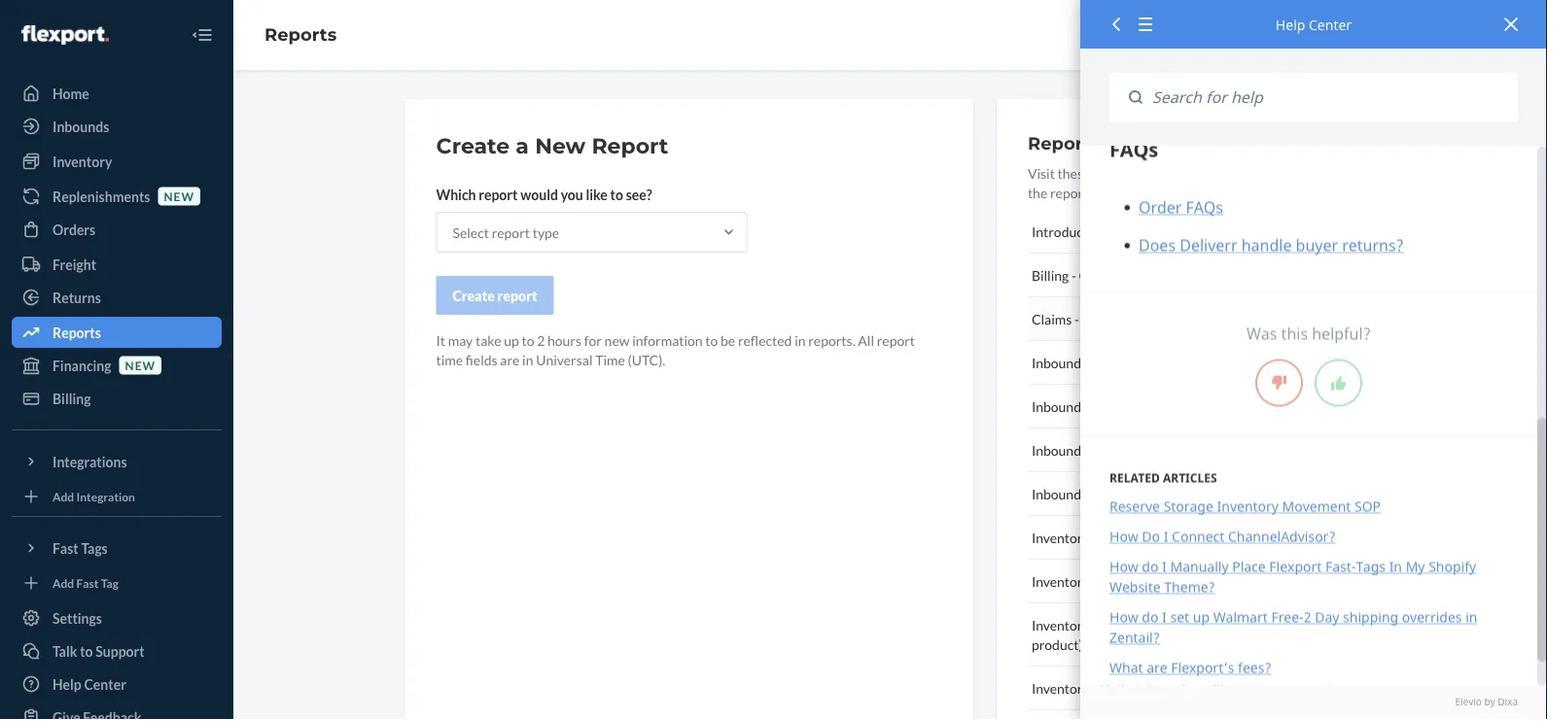 Task type: locate. For each thing, give the bounding box(es) containing it.
inbounds down claims - claims submitted
[[1032, 354, 1087, 371]]

1 horizontal spatial help
[[1093, 165, 1121, 181]]

inbounds - monthly reconciliation button
[[1028, 385, 1344, 429]]

1 vertical spatial articles
[[1163, 469, 1217, 486]]

2 vertical spatial how
[[1109, 608, 1138, 627]]

0 vertical spatial help
[[1276, 15, 1305, 34]]

tracking down website at the right of the page
[[1122, 617, 1170, 633]]

billing inside button
[[1032, 267, 1069, 283]]

inventory up 'replenishments'
[[53, 153, 112, 170]]

talk to support
[[53, 643, 145, 660]]

to left the get
[[1215, 165, 1227, 181]]

1 vertical spatial up
[[1193, 608, 1210, 627]]

inventory for inventory - units in long term storage
[[1032, 680, 1090, 697]]

fefo inside inventory - lot tracking and fefo (single product)
[[1198, 617, 1232, 633]]

lot up what
[[1100, 617, 1119, 633]]

connect
[[1172, 527, 1225, 546]]

1 vertical spatial new
[[604, 332, 630, 349]]

reports link
[[264, 24, 337, 45], [12, 317, 222, 348]]

inbounds - packages button
[[1028, 429, 1344, 473]]

2 left the day
[[1304, 608, 1311, 627]]

do inside how do i manually place flexport fast-tags in my shopify website theme?
[[1142, 557, 1159, 576]]

do up zentail?
[[1142, 608, 1159, 627]]

how up zentail?
[[1109, 608, 1138, 627]]

0 vertical spatial a
[[516, 133, 529, 159]]

be
[[721, 332, 735, 349]]

time
[[436, 352, 463, 368]]

report right "all"
[[877, 332, 915, 349]]

introduction to reporting
[[1032, 223, 1184, 240]]

1 lot from the top
[[1100, 573, 1119, 590]]

inventory up how do i connect channeladvisor?
[[1217, 497, 1279, 516]]

and
[[1091, 184, 1113, 201], [1173, 573, 1195, 590], [1173, 617, 1195, 633]]

report for billing - credits report
[[1125, 267, 1167, 283]]

how up website at the right of the page
[[1109, 557, 1138, 576]]

shopify
[[1429, 557, 1476, 576]]

0 horizontal spatial are
[[500, 352, 520, 368]]

see?
[[626, 186, 652, 203]]

description
[[1261, 165, 1329, 181]]

reconciliation inside button
[[1158, 354, 1243, 371]]

tracking inside inventory - lot tracking and fefo (single product)
[[1122, 617, 1170, 633]]

glossary
[[1095, 132, 1173, 154]]

2 how from the top
[[1109, 557, 1138, 576]]

- for inbounds - monthly reconciliation
[[1090, 398, 1095, 415]]

replenishments
[[53, 188, 150, 205]]

reconciliation up how do i connect channeladvisor?
[[1180, 486, 1265, 502]]

0 vertical spatial reconciliation
[[1158, 354, 1243, 371]]

reconciliation
[[1158, 354, 1243, 371], [1151, 398, 1235, 415], [1180, 486, 1265, 502]]

which report would you like to see?
[[436, 186, 652, 203]]

1 vertical spatial create
[[453, 287, 495, 304]]

1 vertical spatial i
[[1162, 557, 1167, 576]]

1 vertical spatial billing
[[53, 390, 91, 407]]

report down reporting
[[1125, 267, 1167, 283]]

articles
[[1168, 165, 1212, 181], [1163, 469, 1217, 486]]

2 vertical spatial new
[[125, 358, 156, 372]]

report up take at the top of the page
[[497, 287, 537, 304]]

0 vertical spatial how
[[1109, 527, 1138, 546]]

add left integration
[[53, 490, 74, 504]]

lot inside inventory - lot tracking and fefo (all products) button
[[1100, 573, 1119, 590]]

inventory inside inventory - lot tracking and fefo (all products) button
[[1032, 573, 1090, 590]]

products)
[[1255, 573, 1312, 590]]

report
[[1028, 132, 1091, 154], [592, 133, 668, 159], [1125, 267, 1167, 283]]

0 vertical spatial fefo
[[1198, 573, 1232, 590]]

fefo
[[1198, 573, 1232, 590], [1198, 617, 1232, 633]]

0 horizontal spatial reports
[[53, 324, 101, 341]]

- for inventory - lot tracking and fefo (single product)
[[1092, 617, 1097, 633]]

(all
[[1235, 573, 1253, 590]]

inbounds - shipping plan reconciliation button
[[1028, 473, 1344, 516]]

fefo right set
[[1198, 617, 1232, 633]]

storage up connect
[[1164, 497, 1213, 516]]

- left the shipping on the bottom of page
[[1090, 486, 1095, 502]]

and down theme?
[[1173, 617, 1195, 633]]

tracking down today
[[1122, 573, 1170, 590]]

add
[[53, 490, 74, 504], [53, 576, 74, 590]]

inventory - lot tracking and fefo (all products)
[[1032, 573, 1312, 590]]

reconciliation for inbounds - inventory reconciliation
[[1158, 354, 1243, 371]]

2 vertical spatial center
[[84, 676, 126, 693]]

inventory - lot tracking and fefo (all products) button
[[1028, 560, 1344, 604]]

storage down 'fees?' at the right of page
[[1212, 680, 1259, 697]]

1 vertical spatial are
[[1147, 659, 1167, 677]]

to inside visit these help center articles to get a description of the report and column details.
[[1215, 165, 1227, 181]]

inventory - lot tracking and fefo (single product)
[[1032, 617, 1273, 653]]

3 how from the top
[[1109, 608, 1138, 627]]

inventory inside inbounds - inventory reconciliation button
[[1097, 354, 1155, 371]]

1 how from the top
[[1109, 527, 1138, 546]]

long
[[1148, 680, 1177, 697]]

billing
[[1032, 267, 1069, 283], [53, 390, 91, 407]]

0 vertical spatial add
[[53, 490, 74, 504]]

introduction to reporting button
[[1028, 210, 1344, 254]]

in left long
[[1134, 680, 1145, 697]]

0 horizontal spatial up
[[504, 332, 519, 349]]

- for inventory - units in long term storage
[[1092, 680, 1097, 697]]

how do i set up walmart free-2 day shipping overrides in zentail?
[[1109, 608, 1477, 647]]

inbounds for inbounds - monthly reconciliation
[[1032, 398, 1087, 415]]

i inside how do i set up walmart free-2 day shipping overrides in zentail?
[[1162, 608, 1167, 627]]

1 horizontal spatial claims
[[1082, 311, 1122, 327]]

0 vertical spatial i
[[1164, 527, 1168, 546]]

1 vertical spatial a
[[1252, 165, 1259, 181]]

to inside 'button'
[[80, 643, 93, 660]]

tags left in at right bottom
[[1356, 557, 1386, 576]]

0 vertical spatial up
[[504, 332, 519, 349]]

new for financing
[[125, 358, 156, 372]]

2 horizontal spatial center
[[1309, 15, 1352, 34]]

1 horizontal spatial reports
[[264, 24, 337, 45]]

1 horizontal spatial up
[[1193, 608, 1210, 627]]

do for zentail?
[[1142, 608, 1159, 627]]

reconciliation down inbounds - inventory reconciliation button
[[1151, 398, 1235, 415]]

inventory inside inventory - lot tracking and fefo (single product)
[[1032, 617, 1090, 633]]

1 fefo from the top
[[1198, 573, 1232, 590]]

freight
[[53, 256, 96, 273]]

lot down inventory - levels today
[[1100, 573, 1119, 590]]

1 vertical spatial tracking
[[1122, 617, 1170, 633]]

tracking for (all
[[1122, 573, 1170, 590]]

1 tracking from the top
[[1122, 573, 1170, 590]]

inventory inside inventory link
[[53, 153, 112, 170]]

help center link
[[12, 669, 222, 700]]

new up billing link
[[125, 358, 156, 372]]

0 horizontal spatial new
[[125, 358, 156, 372]]

help up the search search field
[[1276, 15, 1305, 34]]

1 vertical spatial tags
[[1356, 557, 1386, 576]]

help down report glossary
[[1093, 165, 1121, 181]]

- for inventory - levels today
[[1092, 529, 1097, 546]]

report inside button
[[1125, 267, 1167, 283]]

0 vertical spatial articles
[[1168, 165, 1212, 181]]

new up time
[[604, 332, 630, 349]]

inbounds - packages
[[1032, 442, 1152, 458]]

billing for billing - credits report
[[1032, 267, 1069, 283]]

lot inside inventory - lot tracking and fefo (single product)
[[1100, 617, 1119, 633]]

inventory down product)
[[1032, 680, 1090, 697]]

tags inside dropdown button
[[81, 540, 108, 557]]

inbounds up inbounds - packages
[[1032, 398, 1087, 415]]

was
[[1247, 323, 1277, 344]]

plan
[[1151, 486, 1177, 502]]

in right overrides
[[1465, 608, 1477, 627]]

0 vertical spatial do
[[1142, 557, 1159, 576]]

0 vertical spatial tracking
[[1122, 573, 1170, 590]]

1 vertical spatial reports
[[53, 324, 101, 341]]

center inside visit these help center articles to get a description of the report and column details.
[[1124, 165, 1166, 181]]

fast up add fast tag on the left bottom
[[53, 540, 78, 557]]

- left website at the right of the page
[[1092, 573, 1097, 590]]

0 vertical spatial 2
[[537, 332, 545, 349]]

tracking for (single
[[1122, 617, 1170, 633]]

1 vertical spatial center
[[1124, 165, 1166, 181]]

how inside how do i set up walmart free-2 day shipping overrides in zentail?
[[1109, 608, 1138, 627]]

- left credits
[[1071, 267, 1076, 283]]

0 horizontal spatial help
[[53, 676, 81, 693]]

create up which
[[436, 133, 510, 159]]

0 vertical spatial tags
[[81, 540, 108, 557]]

do for theme?
[[1142, 557, 1159, 576]]

inventory for inventory - lot tracking and fefo (all products)
[[1032, 573, 1090, 590]]

type
[[533, 224, 559, 241]]

0 vertical spatial fast
[[53, 540, 78, 557]]

report up see?
[[592, 133, 668, 159]]

1 horizontal spatial report
[[1028, 132, 1091, 154]]

2 vertical spatial i
[[1162, 608, 1167, 627]]

1 vertical spatial 2
[[1304, 608, 1311, 627]]

select
[[453, 224, 489, 241]]

take
[[475, 332, 501, 349]]

up right set
[[1193, 608, 1210, 627]]

related articles
[[1109, 469, 1217, 486]]

2 vertical spatial reconciliation
[[1180, 486, 1265, 502]]

2 add from the top
[[53, 576, 74, 590]]

2 left hours
[[537, 332, 545, 349]]

1 vertical spatial help
[[1093, 165, 1121, 181]]

2 lot from the top
[[1100, 617, 1119, 633]]

report inside button
[[497, 287, 537, 304]]

0 horizontal spatial billing
[[53, 390, 91, 407]]

shipping
[[1097, 486, 1148, 502]]

1 horizontal spatial tags
[[1356, 557, 1386, 576]]

report down these
[[1050, 184, 1088, 201]]

inventory inside inventory - levels today button
[[1032, 529, 1090, 546]]

center
[[1309, 15, 1352, 34], [1124, 165, 1166, 181], [84, 676, 126, 693]]

0 horizontal spatial help center
[[53, 676, 126, 693]]

- left levels
[[1092, 529, 1097, 546]]

inbounds left packages
[[1032, 442, 1087, 458]]

reconciliation inside button
[[1151, 398, 1235, 415]]

add inside the add fast tag link
[[53, 576, 74, 590]]

report inside visit these help center articles to get a description of the report and column details.
[[1050, 184, 1088, 201]]

2 horizontal spatial report
[[1125, 267, 1167, 283]]

report left type
[[492, 224, 530, 241]]

help center down talk to support at the left bottom
[[53, 676, 126, 693]]

0 vertical spatial reports link
[[264, 24, 337, 45]]

1 vertical spatial how
[[1109, 557, 1138, 576]]

close navigation image
[[191, 23, 214, 47]]

inventory - levels today
[[1032, 529, 1175, 546]]

i right do
[[1164, 527, 1168, 546]]

inbounds for inbounds - inventory reconciliation
[[1032, 354, 1087, 371]]

1 vertical spatial lot
[[1100, 617, 1119, 633]]

do up website at the right of the page
[[1142, 557, 1159, 576]]

- left units
[[1092, 680, 1097, 697]]

shipping
[[1343, 608, 1398, 627]]

1 vertical spatial add
[[53, 576, 74, 590]]

visit
[[1028, 165, 1055, 181]]

i
[[1164, 527, 1168, 546], [1162, 557, 1167, 576], [1162, 608, 1167, 627]]

select report type
[[453, 224, 559, 241]]

i inside how do i manually place flexport fast-tags in my shopify website theme?
[[1162, 557, 1167, 576]]

help center
[[1276, 15, 1352, 34], [53, 676, 126, 693]]

0 horizontal spatial tags
[[81, 540, 108, 557]]

create a new report
[[436, 133, 668, 159]]

1 horizontal spatial new
[[164, 189, 194, 203]]

0 horizontal spatial center
[[84, 676, 126, 693]]

claims down credits
[[1082, 311, 1122, 327]]

a right the get
[[1252, 165, 1259, 181]]

center up column
[[1124, 165, 1166, 181]]

reconciliation for inbounds - monthly reconciliation
[[1151, 398, 1235, 415]]

center down talk to support at the left bottom
[[84, 676, 126, 693]]

billing down financing
[[53, 390, 91, 407]]

articles inside visit these help center articles to get a description of the report and column details.
[[1168, 165, 1212, 181]]

fefo left (all
[[1198, 573, 1232, 590]]

new inside it may take up to 2 hours for new information to be reflected in reports. all report time fields are in universal time (utc).
[[604, 332, 630, 349]]

0 vertical spatial lot
[[1100, 573, 1119, 590]]

0 horizontal spatial claims
[[1032, 311, 1072, 327]]

0 horizontal spatial report
[[592, 133, 668, 159]]

reconciliation inside button
[[1180, 486, 1265, 502]]

0 vertical spatial center
[[1309, 15, 1352, 34]]

billing down introduction
[[1032, 267, 1069, 283]]

claims down billing - credits report
[[1032, 311, 1072, 327]]

and left column
[[1091, 184, 1113, 201]]

- left monthly
[[1090, 398, 1095, 415]]

2 inside it may take up to 2 hours for new information to be reflected in reports. all report time fields are in universal time (utc).
[[537, 332, 545, 349]]

0 vertical spatial are
[[500, 352, 520, 368]]

report up these
[[1028, 132, 1091, 154]]

0 vertical spatial create
[[436, 133, 510, 159]]

to left hours
[[522, 332, 534, 349]]

up right take at the top of the page
[[504, 332, 519, 349]]

tag
[[101, 576, 119, 590]]

inventory for inventory
[[53, 153, 112, 170]]

help down talk
[[53, 676, 81, 693]]

in
[[1389, 557, 1402, 576]]

report for select report type
[[492, 224, 530, 241]]

i down today
[[1162, 557, 1167, 576]]

inventory down inventory - levels today
[[1032, 573, 1090, 590]]

claims
[[1032, 311, 1072, 327], [1082, 311, 1122, 327]]

- inside inventory - lot tracking and fefo (single product)
[[1092, 617, 1097, 633]]

how left do
[[1109, 527, 1138, 546]]

inventory up product)
[[1032, 617, 1090, 633]]

inventory up monthly
[[1097, 354, 1155, 371]]

fefo for (all
[[1198, 573, 1232, 590]]

today
[[1139, 529, 1175, 546]]

do inside how do i set up walmart free-2 day shipping overrides in zentail?
[[1142, 608, 1159, 627]]

it may take up to 2 hours for new information to be reflected in reports. all report time fields are in universal time (utc).
[[436, 332, 915, 368]]

0 horizontal spatial reports link
[[12, 317, 222, 348]]

and up set
[[1173, 573, 1195, 590]]

2 vertical spatial and
[[1173, 617, 1195, 633]]

reserve
[[1109, 497, 1160, 516]]

channeladvisor?
[[1228, 527, 1336, 546]]

1 vertical spatial storage
[[1212, 680, 1259, 697]]

articles up details.
[[1168, 165, 1212, 181]]

theme?
[[1164, 578, 1215, 596]]

- for billing - credits report
[[1071, 267, 1076, 283]]

1 do from the top
[[1142, 557, 1159, 576]]

2 claims from the left
[[1082, 311, 1122, 327]]

it
[[436, 332, 445, 349]]

- down billing - credits report
[[1074, 311, 1079, 327]]

2 inside how do i set up walmart free-2 day shipping overrides in zentail?
[[1304, 608, 1311, 627]]

- left packages
[[1090, 442, 1095, 458]]

fees?
[[1238, 659, 1272, 677]]

1 add from the top
[[53, 490, 74, 504]]

inbounds inside button
[[1032, 398, 1087, 415]]

are right fields
[[500, 352, 520, 368]]

fast
[[53, 540, 78, 557], [76, 576, 99, 590]]

articles up plan
[[1163, 469, 1217, 486]]

to inside button
[[1109, 223, 1122, 240]]

1 vertical spatial and
[[1173, 573, 1195, 590]]

new up orders link
[[164, 189, 194, 203]]

0 vertical spatial billing
[[1032, 267, 1069, 283]]

create up may
[[453, 287, 495, 304]]

- inside button
[[1090, 398, 1095, 415]]

- down claims - claims submitted
[[1090, 354, 1095, 371]]

create report button
[[436, 276, 554, 315]]

up
[[504, 332, 519, 349], [1193, 608, 1210, 627]]

you
[[561, 186, 583, 203]]

a left new
[[516, 133, 529, 159]]

add fast tag link
[[12, 572, 222, 595]]

2 horizontal spatial new
[[604, 332, 630, 349]]

credits
[[1079, 267, 1123, 283]]

dixa
[[1498, 696, 1518, 709]]

1 vertical spatial do
[[1142, 608, 1159, 627]]

- left zentail?
[[1092, 617, 1097, 633]]

and inside inventory - lot tracking and fefo (single product)
[[1173, 617, 1195, 633]]

fast left tag
[[76, 576, 99, 590]]

center up the search search field
[[1309, 15, 1352, 34]]

flexport logo image
[[21, 25, 109, 45]]

tags up add fast tag on the left bottom
[[81, 540, 108, 557]]

settings
[[53, 610, 102, 627]]

how inside how do i manually place flexport fast-tags in my shopify website theme?
[[1109, 557, 1138, 576]]

1 horizontal spatial 2
[[1304, 608, 1311, 627]]

report for create report
[[497, 287, 537, 304]]

lot
[[1100, 573, 1119, 590], [1100, 617, 1119, 633]]

0 vertical spatial help center
[[1276, 15, 1352, 34]]

talk to support button
[[12, 636, 222, 667]]

add up settings
[[53, 576, 74, 590]]

help center up the search search field
[[1276, 15, 1352, 34]]

reconciliation down claims - claims submitted button
[[1158, 354, 1243, 371]]

report up select report type
[[479, 186, 518, 203]]

inventory inside inventory - units in long term storage button
[[1032, 680, 1090, 697]]

create
[[436, 133, 510, 159], [453, 287, 495, 304]]

create inside button
[[453, 287, 495, 304]]

0 vertical spatial new
[[164, 189, 194, 203]]

inventory left levels
[[1032, 529, 1090, 546]]

0 vertical spatial and
[[1091, 184, 1113, 201]]

to left reporting
[[1109, 223, 1122, 240]]

are
[[500, 352, 520, 368], [1147, 659, 1167, 677]]

1 vertical spatial reconciliation
[[1151, 398, 1235, 415]]

how do i connect channeladvisor?
[[1109, 527, 1336, 546]]

inbounds down inbounds - packages
[[1032, 486, 1087, 502]]

are up long
[[1147, 659, 1167, 677]]

add for add integration
[[53, 490, 74, 504]]

1 horizontal spatial center
[[1124, 165, 1166, 181]]

how for how do i set up walmart free-2 day shipping overrides in zentail?
[[1109, 608, 1138, 627]]

0 vertical spatial reports
[[264, 24, 337, 45]]

in inside how do i set up walmart free-2 day shipping overrides in zentail?
[[1465, 608, 1477, 627]]

returns link
[[12, 282, 222, 313]]

inbounds for inbounds - shipping plan reconciliation
[[1032, 486, 1087, 502]]

inventory link
[[12, 146, 222, 177]]

1 vertical spatial fefo
[[1198, 617, 1232, 633]]

2 do from the top
[[1142, 608, 1159, 627]]

1 horizontal spatial billing
[[1032, 267, 1069, 283]]

the
[[1028, 184, 1047, 201]]

2 fefo from the top
[[1198, 617, 1232, 633]]

1 horizontal spatial a
[[1252, 165, 1259, 181]]

0 horizontal spatial 2
[[537, 332, 545, 349]]

2 tracking from the top
[[1122, 617, 1170, 633]]

inbounds down home
[[53, 118, 109, 135]]

orders
[[53, 221, 96, 238]]

i left set
[[1162, 608, 1167, 627]]

add inside the add integration link
[[53, 490, 74, 504]]

inbounds inside button
[[1032, 486, 1087, 502]]

to right talk
[[80, 643, 93, 660]]



Task type: describe. For each thing, give the bounding box(es) containing it.
add for add fast tag
[[53, 576, 74, 590]]

financing
[[53, 357, 111, 374]]

inventory - lot tracking and fefo (single product) button
[[1028, 604, 1344, 667]]

1 vertical spatial fast
[[76, 576, 99, 590]]

(utc).
[[628, 352, 665, 368]]

these
[[1058, 165, 1090, 181]]

storage inside button
[[1212, 680, 1259, 697]]

inbounds for inbounds
[[53, 118, 109, 135]]

tags inside how do i manually place flexport fast-tags in my shopify website theme?
[[1356, 557, 1386, 576]]

up inside how do i set up walmart free-2 day shipping overrides in zentail?
[[1193, 608, 1210, 627]]

settings link
[[12, 603, 222, 634]]

would
[[520, 186, 558, 203]]

are inside it may take up to 2 hours for new information to be reflected in reports. all report time fields are in universal time (utc).
[[500, 352, 520, 368]]

fast tags
[[53, 540, 108, 557]]

and for inventory - lot tracking and fefo (single product)
[[1173, 617, 1195, 633]]

1 vertical spatial help center
[[53, 676, 126, 693]]

packages
[[1097, 442, 1152, 458]]

1 claims from the left
[[1032, 311, 1072, 327]]

helpful?
[[1312, 323, 1371, 344]]

report inside it may take up to 2 hours for new information to be reflected in reports. all report time fields are in universal time (utc).
[[877, 332, 915, 349]]

day
[[1315, 608, 1339, 627]]

was this helpful?
[[1247, 323, 1371, 344]]

reserve storage inventory movement sop
[[1109, 497, 1381, 516]]

what are flexport's fees?
[[1109, 659, 1272, 677]]

1 horizontal spatial are
[[1147, 659, 1167, 677]]

related
[[1109, 469, 1160, 486]]

fefo for (single
[[1198, 617, 1232, 633]]

what
[[1109, 659, 1143, 677]]

claims - claims submitted button
[[1028, 298, 1344, 341]]

billing for billing
[[53, 390, 91, 407]]

flexport
[[1269, 557, 1322, 576]]

0 horizontal spatial a
[[516, 133, 529, 159]]

integrations button
[[12, 446, 222, 477]]

- for inventory - lot tracking and fefo (all products)
[[1092, 573, 1097, 590]]

inbounds for inbounds - packages
[[1032, 442, 1087, 458]]

up inside it may take up to 2 hours for new information to be reflected in reports. all report time fields are in universal time (utc).
[[504, 332, 519, 349]]

which
[[436, 186, 476, 203]]

visit these help center articles to get a description of the report and column details.
[[1028, 165, 1343, 201]]

and inside visit these help center articles to get a description of the report and column details.
[[1091, 184, 1113, 201]]

how for how do i connect channeladvisor?
[[1109, 527, 1138, 546]]

- for inbounds - shipping plan reconciliation
[[1090, 486, 1095, 502]]

to right like
[[610, 186, 623, 203]]

billing - credits report button
[[1028, 254, 1344, 298]]

elevio by dixa
[[1455, 696, 1518, 709]]

lot for inventory - lot tracking and fefo (single product)
[[1100, 617, 1119, 633]]

2 vertical spatial help
[[53, 676, 81, 693]]

billing link
[[12, 383, 222, 414]]

levels
[[1100, 529, 1137, 546]]

inbounds - shipping plan reconciliation
[[1032, 486, 1265, 502]]

create for create report
[[453, 287, 495, 304]]

report for create a new report
[[592, 133, 668, 159]]

new for replenishments
[[164, 189, 194, 203]]

inventory for inventory - levels today
[[1032, 529, 1090, 546]]

units
[[1100, 680, 1132, 697]]

fast-
[[1325, 557, 1356, 576]]

to left be
[[705, 332, 718, 349]]

claims - claims submitted
[[1032, 311, 1187, 327]]

may
[[448, 332, 473, 349]]

billing - credits report
[[1032, 267, 1167, 283]]

universal
[[536, 352, 593, 368]]

0 vertical spatial storage
[[1164, 497, 1213, 516]]

my
[[1406, 557, 1425, 576]]

inbounds link
[[12, 111, 222, 142]]

like
[[586, 186, 608, 203]]

2 horizontal spatial help
[[1276, 15, 1305, 34]]

movement
[[1282, 497, 1351, 516]]

do
[[1142, 527, 1160, 546]]

sop
[[1354, 497, 1381, 516]]

create report
[[453, 287, 537, 304]]

home link
[[12, 78, 222, 109]]

inventory - units in long term storage
[[1032, 680, 1259, 697]]

this
[[1281, 323, 1308, 344]]

how for how do i manually place flexport fast-tags in my shopify website theme?
[[1109, 557, 1138, 576]]

and for inventory - lot tracking and fefo (all products)
[[1173, 573, 1195, 590]]

create for create a new report
[[436, 133, 510, 159]]

home
[[53, 85, 89, 102]]

- for claims - claims submitted
[[1074, 311, 1079, 327]]

- for inbounds - inventory reconciliation
[[1090, 354, 1095, 371]]

Search search field
[[1143, 73, 1518, 122]]

integrations
[[53, 454, 127, 470]]

free-
[[1271, 608, 1304, 627]]

fast tags button
[[12, 533, 222, 564]]

report glossary
[[1028, 132, 1173, 154]]

orders link
[[12, 214, 222, 245]]

i for manually
[[1162, 557, 1167, 576]]

- for inbounds - packages
[[1090, 442, 1095, 458]]

fast inside dropdown button
[[53, 540, 78, 557]]

a inside visit these help center articles to get a description of the report and column details.
[[1252, 165, 1259, 181]]

reporting
[[1125, 223, 1184, 240]]

add fast tag
[[53, 576, 119, 590]]

introduction
[[1032, 223, 1107, 240]]

inbounds - inventory reconciliation button
[[1028, 341, 1344, 385]]

inventory - units in long term storage button
[[1028, 667, 1344, 711]]

help inside visit these help center articles to get a description of the report and column details.
[[1093, 165, 1121, 181]]

get
[[1230, 165, 1249, 181]]

flexport's
[[1171, 659, 1234, 677]]

product)
[[1032, 636, 1083, 653]]

(single
[[1235, 617, 1273, 633]]

details.
[[1162, 184, 1205, 201]]

how do i manually place flexport fast-tags in my shopify website theme?
[[1109, 557, 1476, 596]]

in inside inventory - units in long term storage button
[[1134, 680, 1145, 697]]

for
[[584, 332, 602, 349]]

overrides
[[1402, 608, 1462, 627]]

inventory - levels today button
[[1028, 516, 1344, 560]]

in left 'reports.'
[[795, 332, 806, 349]]

submitted
[[1125, 311, 1187, 327]]

in left universal
[[522, 352, 533, 368]]

reports.
[[808, 332, 855, 349]]

elevio
[[1455, 696, 1482, 709]]

add integration
[[53, 490, 135, 504]]

lot for inventory - lot tracking and fefo (all products)
[[1100, 573, 1119, 590]]

set
[[1170, 608, 1189, 627]]

inbounds - monthly reconciliation
[[1032, 398, 1235, 415]]

information
[[632, 332, 703, 349]]

i for set
[[1162, 608, 1167, 627]]

1 vertical spatial reports link
[[12, 317, 222, 348]]

support
[[96, 643, 145, 660]]

all
[[858, 332, 874, 349]]

report for which report would you like to see?
[[479, 186, 518, 203]]

inventory for inventory - lot tracking and fefo (single product)
[[1032, 617, 1090, 633]]

i for connect
[[1164, 527, 1168, 546]]

1 horizontal spatial reports link
[[264, 24, 337, 45]]

inbounds - inventory reconciliation
[[1032, 354, 1243, 371]]

1 horizontal spatial help center
[[1276, 15, 1352, 34]]



Task type: vqa. For each thing, say whether or not it's contained in the screenshot.
2 in the "IT MAY TAKE UP TO 2 HOURS FOR NEW INFORMATION TO BE REFLECTED IN REPORTS. ALL REPORT TIME FIELDS ARE IN UNIVERSAL TIME (UTC)."
yes



